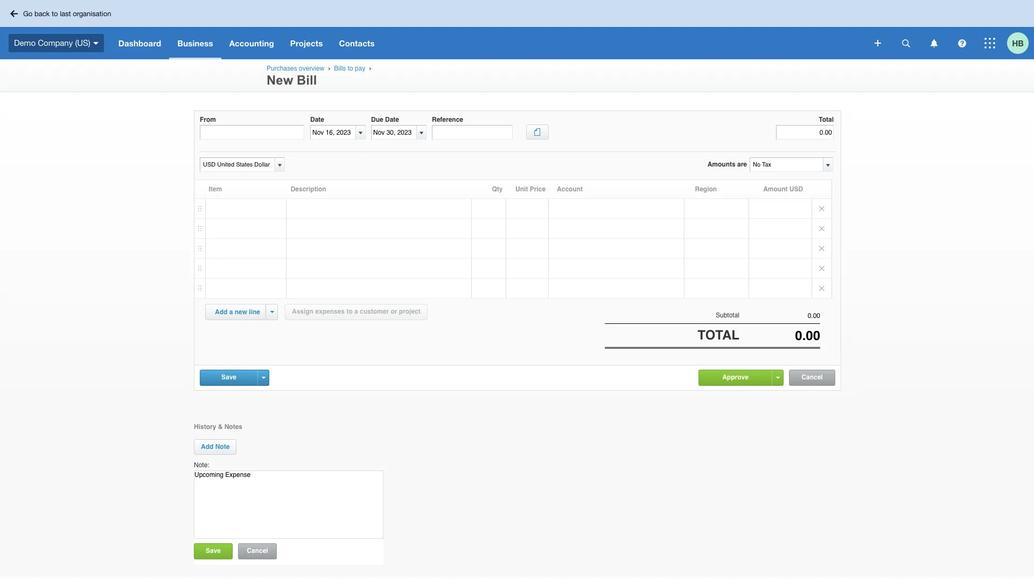 Task type: describe. For each thing, give the bounding box(es) containing it.
more approve options... image
[[776, 377, 780, 379]]

line
[[249, 308, 260, 316]]

add a new line link
[[209, 305, 267, 320]]

approve
[[723, 373, 749, 381]]

notes
[[225, 423, 243, 430]]

assign expenses to a customer or project link
[[285, 304, 428, 320]]

last
[[60, 9, 71, 18]]

more add line options... image
[[270, 311, 274, 313]]

note:
[[194, 461, 209, 469]]

demo company (us)
[[14, 38, 90, 47]]

Reference text field
[[432, 125, 513, 140]]

Due Date text field
[[372, 126, 417, 139]]

amounts
[[708, 161, 736, 168]]

1 vertical spatial cancel button
[[239, 544, 276, 559]]

bills
[[334, 65, 346, 72]]

contacts
[[339, 38, 375, 48]]

cancel for top cancel button
[[802, 373, 823, 381]]

demo company (us) button
[[0, 27, 110, 59]]

history
[[194, 423, 216, 430]]

pay
[[355, 65, 366, 72]]

1 horizontal spatial svg image
[[931, 39, 938, 47]]

account
[[557, 185, 583, 193]]

unit
[[516, 185, 528, 193]]

Total text field
[[777, 125, 834, 140]]

Date text field
[[311, 126, 356, 139]]

svg image inside go back to last organisation link
[[10, 10, 18, 17]]

business button
[[169, 27, 221, 59]]

assign expenses to a customer or project
[[292, 308, 421, 315]]

amounts are
[[708, 161, 748, 168]]

dashboard link
[[110, 27, 169, 59]]

approve link
[[700, 370, 772, 385]]

are
[[738, 161, 748, 168]]

add note
[[201, 443, 230, 450]]

cancel for the bottommost cancel button
[[247, 547, 268, 555]]

new
[[267, 73, 293, 87]]

banner containing hb
[[0, 0, 1035, 59]]

usd
[[790, 185, 804, 193]]

from
[[200, 116, 216, 123]]

add a new line
[[215, 308, 260, 316]]

company
[[38, 38, 73, 47]]

(us)
[[75, 38, 90, 47]]

save button
[[195, 544, 232, 559]]

total
[[819, 116, 834, 123]]

unit price
[[516, 185, 546, 193]]

accounting
[[229, 38, 274, 48]]

accounting button
[[221, 27, 282, 59]]



Task type: vqa. For each thing, say whether or not it's contained in the screenshot.
top Delete line item image
yes



Task type: locate. For each thing, give the bounding box(es) containing it.
add left "note"
[[201, 443, 214, 450]]

3 delete line item image from the top
[[813, 259, 832, 278]]

0 vertical spatial delete line item image
[[813, 239, 832, 258]]

2 delete line item image from the top
[[813, 279, 832, 298]]

1 › from the left
[[328, 65, 331, 72]]

1 horizontal spatial ›
[[369, 65, 372, 72]]

date up "due date" text box
[[385, 116, 399, 123]]

1 horizontal spatial cancel
[[802, 373, 823, 381]]

1 vertical spatial cancel
[[247, 547, 268, 555]]

total
[[698, 328, 740, 343]]

cancel
[[802, 373, 823, 381], [247, 547, 268, 555]]

to
[[52, 9, 58, 18], [348, 65, 353, 72], [347, 308, 353, 315]]

None text field
[[200, 125, 305, 140], [740, 312, 821, 320], [200, 125, 305, 140], [740, 312, 821, 320]]

1 vertical spatial save
[[206, 547, 221, 555]]

0 vertical spatial save
[[222, 373, 237, 381]]

bills to pay link
[[334, 65, 366, 72]]

0 horizontal spatial cancel
[[247, 547, 268, 555]]

go back to last organisation
[[23, 9, 111, 18]]

a left customer
[[355, 308, 358, 315]]

to right expenses
[[347, 308, 353, 315]]

0 horizontal spatial add
[[201, 443, 214, 450]]

1 horizontal spatial add
[[215, 308, 228, 316]]

description
[[291, 185, 326, 193]]

purchases overview link
[[267, 65, 325, 72]]

overview
[[299, 65, 325, 72]]

0 horizontal spatial svg image
[[93, 42, 98, 45]]

bill
[[297, 73, 317, 87]]

to left the last
[[52, 9, 58, 18]]

delete line item image
[[813, 199, 832, 218], [813, 219, 832, 238], [813, 259, 832, 278]]

1 vertical spatial to
[[348, 65, 353, 72]]

svg image
[[931, 39, 938, 47], [93, 42, 98, 45]]

hb button
[[1008, 27, 1035, 59]]

0 horizontal spatial cancel button
[[239, 544, 276, 559]]

contacts button
[[331, 27, 383, 59]]

0 vertical spatial cancel button
[[790, 370, 835, 385]]

1 horizontal spatial cancel button
[[790, 370, 835, 385]]

1 vertical spatial delete line item image
[[813, 219, 832, 238]]

0 vertical spatial delete line item image
[[813, 199, 832, 218]]

navigation
[[110, 27, 868, 59]]

navigation containing dashboard
[[110, 27, 868, 59]]

2 vertical spatial delete line item image
[[813, 259, 832, 278]]

0 horizontal spatial ›
[[328, 65, 331, 72]]

svg image
[[10, 10, 18, 17], [985, 38, 996, 49], [903, 39, 911, 47], [959, 39, 967, 47], [875, 40, 882, 46]]

navigation inside "banner"
[[110, 27, 868, 59]]

to for a
[[347, 308, 353, 315]]

or
[[391, 308, 397, 315]]

customer
[[360, 308, 389, 315]]

date up date text field
[[310, 116, 324, 123]]

save inside button
[[206, 547, 221, 555]]

1 horizontal spatial date
[[385, 116, 399, 123]]

back
[[34, 9, 50, 18]]

region
[[696, 185, 717, 193]]

0 vertical spatial to
[[52, 9, 58, 18]]

purchases
[[267, 65, 297, 72]]

2 › from the left
[[369, 65, 372, 72]]

note
[[215, 443, 230, 450]]

to left the pay at the left
[[348, 65, 353, 72]]

organisation
[[73, 9, 111, 18]]

cancel right more approve options... icon
[[802, 373, 823, 381]]

› left "bills"
[[328, 65, 331, 72]]

› right the pay at the left
[[369, 65, 372, 72]]

save
[[222, 373, 237, 381], [206, 547, 221, 555]]

assign
[[292, 308, 314, 315]]

item
[[209, 185, 222, 193]]

add note link
[[194, 439, 237, 455]]

0 horizontal spatial a
[[229, 308, 233, 316]]

›
[[328, 65, 331, 72], [369, 65, 372, 72]]

1 vertical spatial delete line item image
[[813, 279, 832, 298]]

project
[[399, 308, 421, 315]]

add inside add note "link"
[[201, 443, 214, 450]]

amount
[[764, 185, 788, 193]]

to for last
[[52, 9, 58, 18]]

cancel right save button on the left bottom of page
[[247, 547, 268, 555]]

amount usd
[[764, 185, 804, 193]]

reference
[[432, 116, 464, 123]]

add for add note
[[201, 443, 214, 450]]

projects
[[290, 38, 323, 48]]

demo
[[14, 38, 36, 47]]

purchases overview › bills to pay › new bill
[[267, 65, 373, 87]]

new
[[235, 308, 247, 316]]

to inside "banner"
[[52, 9, 58, 18]]

add left the new
[[215, 308, 228, 316]]

cancel button
[[790, 370, 835, 385], [239, 544, 276, 559]]

history & notes
[[194, 423, 243, 430]]

go back to last organisation link
[[6, 5, 118, 22]]

dashboard
[[118, 38, 161, 48]]

0 horizontal spatial date
[[310, 116, 324, 123]]

go
[[23, 9, 33, 18]]

1 vertical spatial add
[[201, 443, 214, 450]]

2 vertical spatial to
[[347, 308, 353, 315]]

more save options... image
[[262, 377, 265, 379]]

cancel button right more approve options... icon
[[790, 370, 835, 385]]

banner
[[0, 0, 1035, 59]]

1 delete line item image from the top
[[813, 239, 832, 258]]

due date
[[371, 116, 399, 123]]

None text field
[[200, 158, 273, 171], [751, 158, 823, 171], [740, 328, 821, 343], [200, 158, 273, 171], [751, 158, 823, 171], [740, 328, 821, 343]]

1 delete line item image from the top
[[813, 199, 832, 218]]

add
[[215, 308, 228, 316], [201, 443, 214, 450]]

2 delete line item image from the top
[[813, 219, 832, 238]]

&
[[218, 423, 223, 430]]

due
[[371, 116, 384, 123]]

1 horizontal spatial a
[[355, 308, 358, 315]]

hb
[[1013, 38, 1024, 48]]

subtotal
[[716, 312, 740, 319]]

projects button
[[282, 27, 331, 59]]

cancel button right save button on the left bottom of page
[[239, 544, 276, 559]]

price
[[530, 185, 546, 193]]

to inside the purchases overview › bills to pay › new bill
[[348, 65, 353, 72]]

a
[[355, 308, 358, 315], [229, 308, 233, 316]]

delete line item image
[[813, 239, 832, 258], [813, 279, 832, 298]]

1 date from the left
[[310, 116, 324, 123]]

date
[[310, 116, 324, 123], [385, 116, 399, 123]]

expenses
[[315, 308, 345, 315]]

a left the new
[[229, 308, 233, 316]]

add for add a new line
[[215, 308, 228, 316]]

0 vertical spatial add
[[215, 308, 228, 316]]

save link
[[200, 370, 258, 385]]

qty
[[492, 185, 503, 193]]

Note: text field
[[194, 471, 384, 539]]

business
[[178, 38, 213, 48]]

2 date from the left
[[385, 116, 399, 123]]

0 vertical spatial cancel
[[802, 373, 823, 381]]

svg image inside demo company (us) popup button
[[93, 42, 98, 45]]



